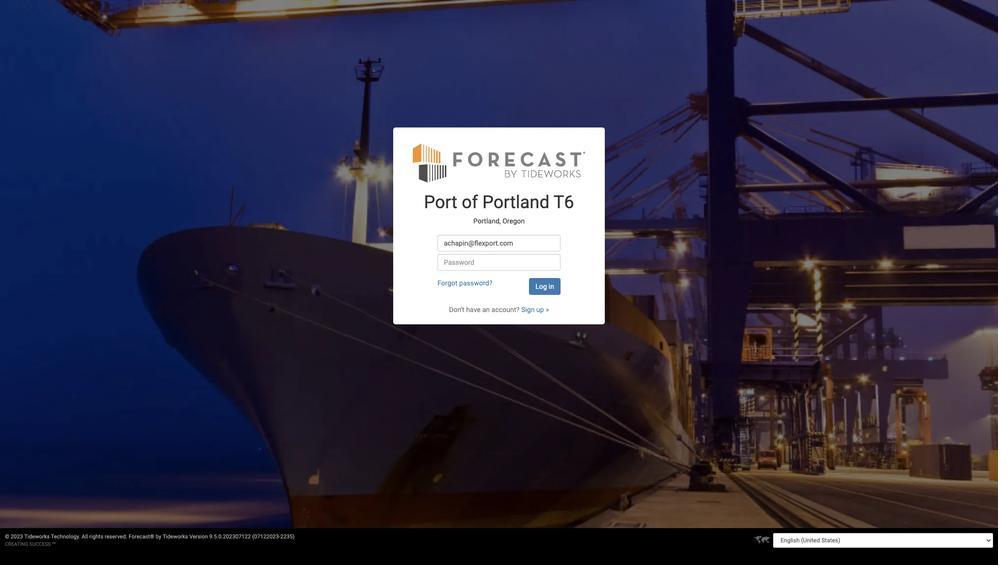 Task type: vqa. For each thing, say whether or not it's contained in the screenshot.
Trucker:
no



Task type: locate. For each thing, give the bounding box(es) containing it.
2235)
[[280, 534, 295, 540]]

version
[[189, 534, 208, 540]]

1 tideworks from the left
[[24, 534, 50, 540]]

2 tideworks from the left
[[163, 534, 188, 540]]

by
[[156, 534, 161, 540]]

sign up » link
[[522, 306, 549, 314]]

tideworks right by on the bottom of the page
[[163, 534, 188, 540]]

tideworks up success
[[24, 534, 50, 540]]

port
[[424, 192, 458, 213]]

tideworks
[[24, 534, 50, 540], [163, 534, 188, 540]]

don't have an account? sign up »
[[449, 306, 549, 314]]

of
[[462, 192, 478, 213]]

an
[[483, 306, 490, 314]]

©
[[5, 534, 9, 540]]

1 horizontal spatial tideworks
[[163, 534, 188, 540]]

Password password field
[[438, 254, 561, 271]]

up
[[537, 306, 544, 314]]

forgot password? log in
[[438, 279, 554, 291]]

technology.
[[51, 534, 80, 540]]

forgot password? link
[[438, 279, 493, 287]]

reserved.
[[105, 534, 127, 540]]

in
[[549, 283, 554, 291]]

portland
[[483, 192, 550, 213]]

log
[[536, 283, 547, 291]]

0 horizontal spatial tideworks
[[24, 534, 50, 540]]

℠
[[52, 542, 56, 547]]

forecast® by tideworks image
[[413, 142, 585, 183]]

password?
[[459, 279, 493, 287]]

Email or username text field
[[438, 235, 561, 252]]

forgot
[[438, 279, 458, 287]]



Task type: describe. For each thing, give the bounding box(es) containing it.
all
[[82, 534, 88, 540]]

log in button
[[529, 278, 561, 295]]

2023
[[11, 534, 23, 540]]

(07122023-
[[252, 534, 280, 540]]

portland,
[[474, 217, 501, 225]]

forecast®
[[129, 534, 154, 540]]

© 2023 tideworks technology. all rights reserved. forecast® by tideworks version 9.5.0.202307122 (07122023-2235) creating success ℠
[[5, 534, 295, 547]]

»
[[546, 306, 549, 314]]

don't
[[449, 306, 465, 314]]

creating
[[5, 542, 28, 547]]

9.5.0.202307122
[[209, 534, 251, 540]]

account?
[[492, 306, 520, 314]]

success
[[29, 542, 51, 547]]

sign
[[522, 306, 535, 314]]

port of portland t6 portland, oregon
[[424, 192, 574, 225]]

rights
[[89, 534, 103, 540]]

have
[[466, 306, 481, 314]]

t6
[[554, 192, 574, 213]]

oregon
[[503, 217, 525, 225]]



